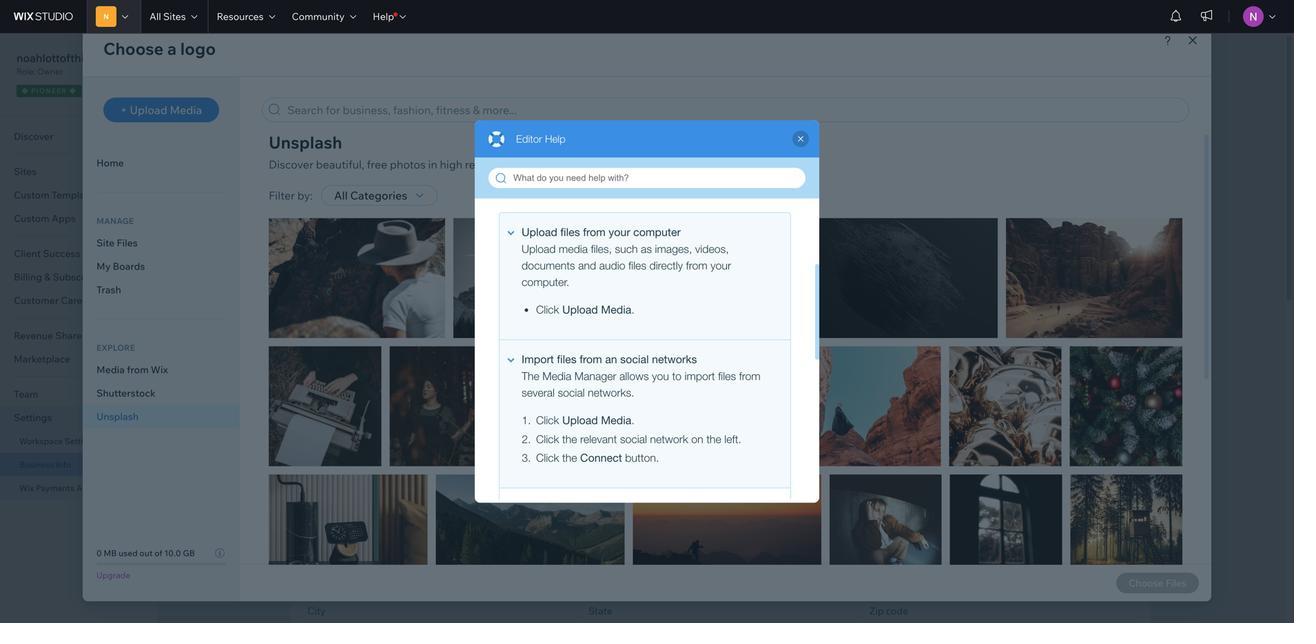 Task type: vqa. For each thing, say whether or not it's contained in the screenshot.
Gross sales $0
no



Task type: locate. For each thing, give the bounding box(es) containing it.
1 horizontal spatial info
[[378, 54, 414, 78]]

settings down settings dropdown button at left bottom
[[65, 436, 97, 446]]

0 vertical spatial location
[[307, 337, 359, 353]]

business info your clients will see this information and use it to contact you.
[[291, 54, 604, 94]]

business and site details
[[307, 124, 453, 140]]

settings down team
[[14, 412, 52, 424]]

info
[[378, 54, 414, 78], [56, 459, 71, 470]]

help button
[[365, 0, 414, 33]]

custom apps
[[14, 212, 76, 224]]

city
[[307, 605, 326, 617]]

to
[[528, 80, 538, 94]]

0 horizontal spatial ◆
[[21, 87, 29, 95]]

and for details
[[363, 124, 386, 140]]

0 horizontal spatial settings
[[14, 412, 52, 424]]

settings inside "link"
[[65, 436, 97, 446]]

clients right let
[[324, 404, 354, 416]]

1 vertical spatial site
[[356, 239, 374, 253]]

clients left will
[[317, 80, 350, 94]]

location let clients know where your business is based.
[[307, 388, 515, 416]]

e.g., www.url.com/example field
[[312, 261, 708, 284]]

error
[[1116, 581, 1131, 589]]

noahlottofthings role: owner
[[17, 51, 103, 77]]

0 vertical spatial info
[[378, 54, 414, 78]]

and down see
[[363, 124, 386, 140]]

2 location from the top
[[307, 388, 350, 402]]

templates
[[52, 189, 99, 201]]

business left name
[[307, 172, 353, 185]]

business inside business info your clients will see this information and use it to contact you.
[[291, 54, 373, 78]]

contact left the 'info'
[[387, 337, 432, 353]]

1 vertical spatial clients
[[324, 404, 354, 416]]

0 vertical spatial custom
[[14, 189, 49, 201]]

and inside business info your clients will see this information and use it to contact you.
[[476, 80, 495, 94]]

care
[[61, 294, 82, 306]]

revenue share link
[[0, 324, 157, 347]]

upload image button
[[883, 242, 989, 267]]

customer care tickets
[[14, 294, 117, 306]]

0 horizontal spatial info
[[56, 459, 71, 470]]

this
[[393, 80, 411, 94]]

payments
[[36, 483, 74, 493]]

2 custom from the top
[[14, 212, 49, 224]]

1 vertical spatial settings
[[65, 436, 97, 446]]

1 horizontal spatial site
[[388, 124, 410, 140]]

sites
[[163, 10, 186, 22], [14, 165, 37, 178]]

code
[[886, 605, 909, 617]]

custom apps link
[[0, 207, 157, 230]]

0 vertical spatial contact
[[541, 80, 580, 94]]

location
[[307, 337, 359, 353], [307, 388, 350, 402]]

zip code
[[870, 605, 909, 617]]

accounts
[[76, 483, 113, 493]]

info inside sidebar "element"
[[56, 459, 71, 470]]

business
[[291, 54, 373, 78], [307, 124, 360, 140], [307, 172, 353, 185], [307, 239, 353, 253], [19, 459, 54, 470]]

1 horizontal spatial ◆
[[69, 87, 77, 95]]

site left url
[[356, 239, 374, 253]]

0 vertical spatial settings
[[14, 412, 52, 424]]

marketplace
[[14, 353, 70, 365]]

info for business info your clients will see this information and use it to contact you.
[[378, 54, 414, 78]]

contact right to
[[541, 80, 580, 94]]

business left url
[[307, 239, 353, 253]]

2 vertical spatial and
[[362, 337, 384, 353]]

owner
[[37, 66, 63, 77]]

settings
[[14, 412, 52, 424], [65, 436, 97, 446]]

0 vertical spatial clients
[[317, 80, 350, 94]]

all
[[150, 10, 161, 22]]

site
[[388, 124, 410, 140], [356, 239, 374, 253]]

0 horizontal spatial sites
[[14, 165, 37, 178]]

sidebar element
[[0, 33, 158, 623]]

1 vertical spatial contact
[[387, 337, 432, 353]]

a
[[1095, 581, 1099, 589]]

1 horizontal spatial settings
[[65, 436, 97, 446]]

location inside location let clients know where your business is based.
[[307, 388, 350, 402]]

upload
[[899, 247, 937, 261]]

revenue
[[14, 330, 53, 342]]

pioneer
[[31, 87, 67, 95]]

and for info
[[362, 337, 384, 353]]

workspace settings
[[19, 436, 97, 446]]

business for business name
[[307, 172, 353, 185]]

0 horizontal spatial contact
[[387, 337, 432, 353]]

business down workspace
[[19, 459, 54, 470]]

◆
[[21, 87, 29, 95], [69, 87, 77, 95]]

business up business name
[[307, 124, 360, 140]]

info
[[435, 337, 458, 353]]

apps
[[52, 212, 76, 224]]

apartment,
[[307, 548, 359, 560]]

help
[[373, 10, 394, 22]]

1 custom from the top
[[14, 189, 49, 201]]

custom left apps on the left top
[[14, 212, 49, 224]]

tickets
[[85, 294, 117, 306]]

sites right all
[[163, 10, 186, 22]]

1 vertical spatial info
[[56, 459, 71, 470]]

1 vertical spatial sites
[[14, 165, 37, 178]]

and up know
[[362, 337, 384, 353]]

1 vertical spatial and
[[363, 124, 386, 140]]

report
[[1073, 581, 1093, 589]]

business for business info
[[19, 459, 54, 470]]

◆ right 'pioneer'
[[69, 87, 77, 95]]

business inside sidebar "element"
[[19, 459, 54, 470]]

0 vertical spatial sites
[[163, 10, 186, 22]]

1 vertical spatial custom
[[14, 212, 49, 224]]

report a map error link
[[1073, 581, 1131, 589]]

n
[[104, 12, 109, 21]]

it
[[518, 80, 525, 94]]

1 location from the top
[[307, 337, 359, 353]]

1 horizontal spatial sites
[[163, 10, 186, 22]]

◆ pioneer ◆
[[21, 87, 77, 95]]

revenue share
[[14, 330, 82, 342]]

site left 'details'
[[388, 124, 410, 140]]

map
[[1101, 581, 1114, 589]]

e.g., Apartment 11 field
[[312, 566, 849, 589]]

custom up "custom apps"
[[14, 189, 49, 201]]

◆ down role:
[[21, 87, 29, 95]]

clients
[[317, 80, 350, 94], [324, 404, 354, 416]]

0 vertical spatial and
[[476, 80, 495, 94]]

n button
[[87, 0, 141, 33]]

and
[[476, 80, 495, 94], [363, 124, 386, 140], [362, 337, 384, 353]]

clients inside location let clients know where your business is based.
[[324, 404, 354, 416]]

business info link
[[0, 453, 157, 476]]

custom for custom apps
[[14, 212, 49, 224]]

info up this
[[378, 54, 414, 78]]

information
[[414, 80, 473, 94]]

info up 'wix payments accounts'
[[56, 459, 71, 470]]

and left use on the top left of the page
[[476, 80, 495, 94]]

1 horizontal spatial contact
[[541, 80, 580, 94]]

country
[[307, 490, 344, 503]]

1 ◆ from the left
[[21, 87, 29, 95]]

business up will
[[291, 54, 373, 78]]

1 vertical spatial location
[[307, 388, 350, 402]]

community
[[292, 10, 345, 22]]

None field
[[312, 508, 833, 531]]

info inside business info your clients will see this information and use it to contact you.
[[378, 54, 414, 78]]

settings button
[[0, 406, 157, 429]]

custom
[[14, 189, 49, 201], [14, 212, 49, 224]]

sites down discover
[[14, 165, 37, 178]]

location and contact info
[[307, 337, 458, 353]]

contact
[[541, 80, 580, 94], [387, 337, 432, 353]]



Task type: describe. For each thing, give the bounding box(es) containing it.
report a map error
[[1073, 581, 1131, 589]]

you.
[[582, 80, 604, 94]]

use
[[498, 80, 516, 94]]

clients inside business info your clients will see this information and use it to contact you.
[[317, 80, 350, 94]]

map region
[[870, 449, 1135, 590]]

customer care tickets link
[[0, 289, 157, 312]]

where
[[382, 404, 410, 416]]

contact inside business info your clients will see this information and use it to contact you.
[[541, 80, 580, 94]]

details
[[413, 124, 453, 140]]

wix payments accounts
[[19, 483, 113, 493]]

let
[[307, 404, 322, 416]]

0 horizontal spatial site
[[356, 239, 374, 253]]

Type your business name field
[[312, 193, 708, 216]]

custom for custom templates
[[14, 189, 49, 201]]

suite,
[[361, 548, 385, 560]]

see
[[372, 80, 390, 94]]

will
[[353, 80, 369, 94]]

know
[[356, 404, 380, 416]]

business info
[[19, 459, 71, 470]]

noahlottofthings
[[17, 51, 103, 65]]

discover
[[14, 130, 53, 142]]

location for and
[[307, 337, 359, 353]]

share
[[55, 330, 82, 342]]

workspace
[[19, 436, 63, 446]]

business
[[434, 404, 474, 416]]

settings inside dropdown button
[[14, 412, 52, 424]]

wix payments accounts link
[[0, 476, 157, 500]]

name
[[356, 172, 385, 185]]

resources
[[217, 10, 264, 22]]

team
[[14, 388, 38, 400]]

zip
[[870, 605, 884, 617]]

business name
[[307, 172, 385, 185]]

role:
[[17, 66, 36, 77]]

state
[[589, 605, 613, 617]]

0 vertical spatial site
[[388, 124, 410, 140]]

business for business site url
[[307, 239, 353, 253]]

sites link
[[0, 160, 157, 183]]

info for business info
[[56, 459, 71, 470]]

customer
[[14, 294, 59, 306]]

your
[[412, 404, 432, 416]]

based.
[[485, 404, 515, 416]]

sites inside "sites" link
[[14, 165, 37, 178]]

your
[[291, 80, 314, 94]]

discover link
[[0, 125, 157, 148]]

Search for your business address field
[[329, 450, 849, 473]]

all sites
[[150, 10, 186, 22]]

is
[[476, 404, 483, 416]]

address
[[307, 433, 345, 445]]

marketplace link
[[0, 347, 157, 371]]

location for let
[[307, 388, 350, 402]]

2 ◆ from the left
[[69, 87, 77, 95]]

apartment, suite, etc.
[[307, 548, 403, 560]]

upload image
[[899, 247, 972, 261]]

business site url
[[307, 239, 399, 253]]

etc.
[[387, 548, 403, 560]]

image
[[939, 247, 972, 261]]

custom templates link
[[0, 183, 157, 207]]

url
[[377, 239, 399, 253]]

workspace settings link
[[0, 429, 157, 453]]

business for business and site details
[[307, 124, 360, 140]]

team link
[[0, 383, 157, 406]]

wix
[[19, 483, 34, 493]]

business for business info your clients will see this information and use it to contact you.
[[291, 54, 373, 78]]

custom templates
[[14, 189, 99, 201]]



